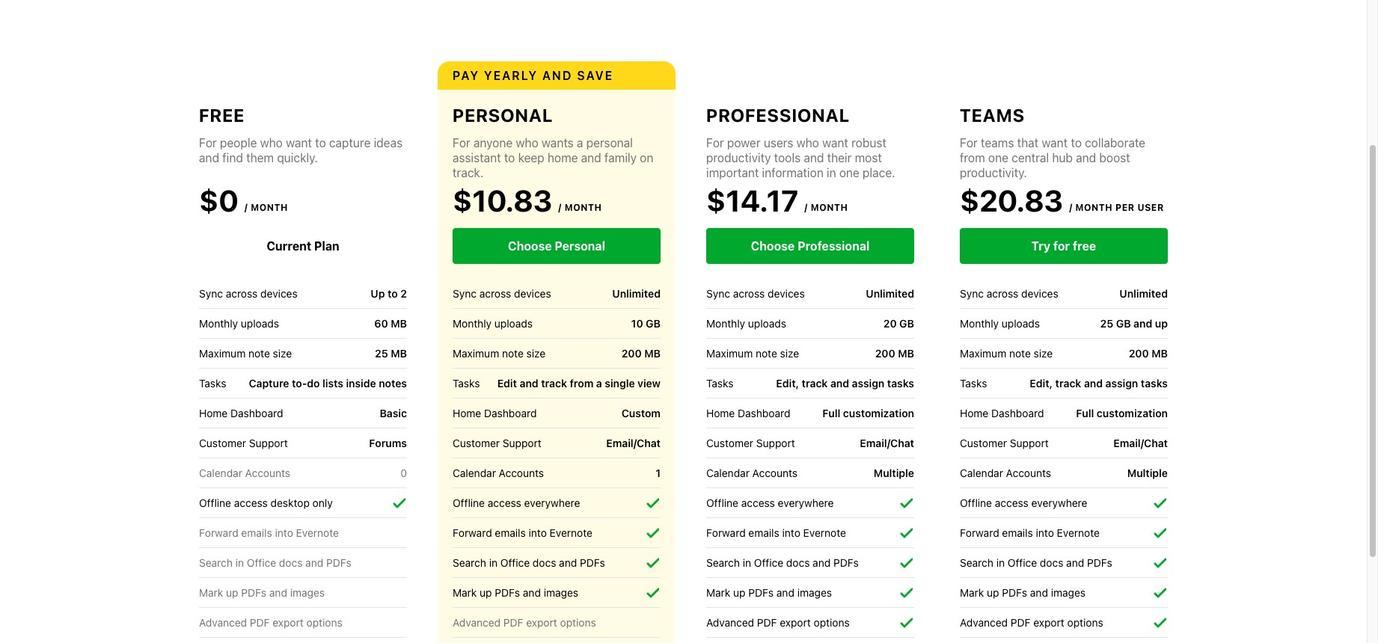 Task type: vqa. For each thing, say whether or not it's contained in the screenshot.


Task type: locate. For each thing, give the bounding box(es) containing it.
access for 10
[[488, 497, 522, 509]]

sync across devices down try
[[960, 287, 1059, 300]]

2 horizontal spatial 200
[[1129, 347, 1150, 360]]

month left per
[[1076, 202, 1113, 213]]

1 unlimited from the left
[[613, 287, 661, 300]]

one inside for teams that want to collaborate from one central hub and boost productivity.
[[989, 151, 1009, 165]]

tasks for 10
[[453, 377, 480, 390]]

1 horizontal spatial edit, track and assign tasks
[[1030, 377, 1168, 390]]

200 mb down 10
[[622, 347, 661, 360]]

0 horizontal spatial from
[[570, 377, 594, 390]]

only
[[313, 497, 333, 509]]

offline for 10 gb
[[453, 497, 485, 509]]

month up personal
[[565, 202, 602, 213]]

from
[[960, 151, 986, 165], [570, 377, 594, 390]]

devices down try
[[1022, 287, 1059, 300]]

to up quickly.
[[315, 136, 326, 150]]

1 assign from the left
[[852, 377, 885, 390]]

2 home from the left
[[453, 407, 482, 420]]

maximum note size for 60
[[199, 347, 292, 360]]

options
[[307, 616, 343, 629], [560, 616, 596, 629], [814, 616, 850, 629], [1068, 616, 1104, 629]]

2 maximum note size from the left
[[453, 347, 546, 360]]

0 horizontal spatial want
[[286, 136, 312, 150]]

4 emails from the left
[[1003, 527, 1034, 539]]

that
[[1018, 136, 1039, 150]]

1 200 from the left
[[622, 347, 642, 360]]

1 horizontal spatial tasks
[[1141, 377, 1168, 390]]

wants
[[542, 136, 574, 150]]

1 everywhere from the left
[[524, 497, 581, 509]]

free
[[1073, 240, 1097, 253]]

devices for 10 gb
[[514, 287, 551, 300]]

home for 20
[[707, 407, 735, 420]]

home
[[548, 151, 578, 165]]

4 mark up pdfs and images from the left
[[960, 586, 1086, 599]]

place.
[[863, 166, 896, 180]]

calendar accounts
[[199, 467, 290, 479], [453, 467, 544, 479], [707, 467, 798, 479], [960, 467, 1052, 479]]

office for 25 gb and up
[[1008, 557, 1038, 569]]

4 month from the left
[[1076, 202, 1113, 213]]

0 horizontal spatial multiple
[[874, 467, 915, 480]]

3 accounts from the left
[[753, 467, 798, 479]]

3 search from the left
[[707, 557, 740, 569]]

4 calendar from the left
[[960, 467, 1004, 479]]

want inside the for people who want to capture ideas and find them quickly.
[[286, 136, 312, 150]]

1 horizontal spatial offline access everywhere
[[707, 497, 834, 509]]

2 200 mb from the left
[[876, 347, 915, 360]]

2 calendar accounts from the left
[[453, 467, 544, 479]]

emails for 25 gb and up
[[1003, 527, 1034, 539]]

accounts for 20 gb
[[753, 467, 798, 479]]

want up 'hub'
[[1042, 136, 1068, 150]]

for for personal
[[453, 136, 471, 150]]

size for 10 gb
[[527, 347, 546, 360]]

1 choose from the left
[[508, 240, 552, 253]]

mark for 20
[[707, 586, 731, 599]]

2 track from the left
[[802, 377, 828, 390]]

2 monthly uploads from the left
[[453, 317, 533, 330]]

1 vertical spatial from
[[570, 377, 594, 390]]

mb down the '25 gb and up'
[[1152, 347, 1168, 360]]

up for 25 gb and up
[[987, 586, 1000, 599]]

3 images from the left
[[798, 586, 832, 599]]

who up keep
[[516, 136, 539, 150]]

0 horizontal spatial 25
[[375, 347, 388, 360]]

access for 25
[[995, 497, 1029, 509]]

3 calendar from the left
[[707, 467, 750, 479]]

in inside the "for power users who want robust productivity tools and their most important information in one place."
[[827, 166, 837, 180]]

3 200 from the left
[[1129, 347, 1150, 360]]

up for 10 gb
[[480, 586, 492, 599]]

3 across from the left
[[733, 287, 765, 300]]

monthly for 60 mb
[[199, 317, 238, 330]]

0 vertical spatial from
[[960, 151, 986, 165]]

2 images from the left
[[544, 586, 579, 599]]

tasks down the '25 gb and up'
[[1141, 377, 1168, 390]]

home for 25
[[960, 407, 989, 420]]

access for 60
[[234, 497, 268, 509]]

mb up notes
[[391, 347, 407, 360]]

2 horizontal spatial everywhere
[[1032, 497, 1088, 509]]

1 vertical spatial 25
[[375, 347, 388, 360]]

who inside the for anyone who wants a personal assistant to keep home and family on track.
[[516, 136, 539, 150]]

size
[[273, 347, 292, 360], [527, 347, 546, 360], [780, 347, 800, 360], [1034, 347, 1053, 360]]

4 search in office docs and pdfs from the left
[[960, 557, 1113, 569]]

to
[[315, 136, 326, 150], [1071, 136, 1082, 150], [504, 151, 515, 165], [388, 287, 398, 300]]

into
[[275, 527, 293, 539], [529, 527, 547, 539], [783, 527, 801, 539], [1036, 527, 1055, 539]]

sync for 60 mb
[[199, 287, 223, 300]]

forward for 10 gb
[[453, 527, 492, 539]]

into for 20 gb
[[783, 527, 801, 539]]

4 office from the left
[[1008, 557, 1038, 569]]

maximum for 10 gb
[[453, 347, 499, 360]]

1 month from the left
[[251, 202, 288, 213]]

everywhere for 25 gb and up
[[1032, 497, 1088, 509]]

office
[[247, 557, 276, 569], [501, 557, 530, 569], [754, 557, 784, 569], [1008, 557, 1038, 569]]

tasks down 20 gb
[[888, 377, 915, 390]]

unlimited up the '25 gb and up'
[[1120, 287, 1168, 300]]

0 horizontal spatial 200 mb
[[622, 347, 661, 360]]

2 month from the left
[[565, 202, 602, 213]]

/ down information at the top right of page
[[805, 202, 808, 213]]

200 down the '25 gb and up'
[[1129, 347, 1150, 360]]

200 down 10
[[622, 347, 642, 360]]

edit, track and assign tasks for 20
[[777, 377, 915, 390]]

3 unlimited from the left
[[1120, 287, 1168, 300]]

monthly uploads for 10 gb
[[453, 317, 533, 330]]

2 200 from the left
[[876, 347, 896, 360]]

3 200 mb from the left
[[1129, 347, 1168, 360]]

offline
[[199, 497, 231, 509], [453, 497, 485, 509], [707, 497, 739, 509], [960, 497, 993, 509]]

full for 25 gb and up
[[1077, 407, 1095, 420]]

0 vertical spatial 25
[[1101, 317, 1114, 330]]

maximum for 20 gb
[[707, 347, 753, 360]]

4 evernote from the left
[[1057, 527, 1100, 539]]

2 who from the left
[[516, 136, 539, 150]]

accounts
[[245, 467, 290, 479], [499, 467, 544, 479], [753, 467, 798, 479], [1007, 467, 1052, 479]]

customer for 60 mb
[[199, 437, 246, 450]]

month up professional
[[811, 202, 849, 213]]

home dashboard for 60 mb
[[199, 407, 283, 420]]

3 pdf from the left
[[757, 616, 777, 629]]

0 horizontal spatial assign
[[852, 377, 885, 390]]

unlimited for 10 gb
[[613, 287, 661, 300]]

sync across devices down choose professional
[[707, 287, 805, 300]]

1 horizontal spatial multiple
[[1128, 467, 1168, 480]]

2 full customization from the left
[[1077, 407, 1168, 420]]

track
[[541, 377, 567, 390], [802, 377, 828, 390], [1056, 377, 1082, 390]]

1 horizontal spatial everywhere
[[778, 497, 834, 509]]

sync across devices
[[199, 287, 298, 300], [453, 287, 551, 300], [707, 287, 805, 300], [960, 287, 1059, 300]]

1 horizontal spatial 200 mb
[[876, 347, 915, 360]]

calendar accounts for 20 gb
[[707, 467, 798, 479]]

up
[[1156, 317, 1168, 330], [226, 586, 238, 599], [480, 586, 492, 599], [734, 586, 746, 599], [987, 586, 1000, 599]]

200 mb down 20 gb
[[876, 347, 915, 360]]

1 emails from the left
[[241, 527, 272, 539]]

for inside the for anyone who wants a personal assistant to keep home and family on track.
[[453, 136, 471, 150]]

2 horizontal spatial email/chat
[[1114, 437, 1168, 450]]

1 horizontal spatial gb
[[900, 317, 915, 330]]

month inside the $10.83 / month
[[565, 202, 602, 213]]

mb down 20 gb
[[898, 347, 915, 360]]

customer support for 10 gb
[[453, 437, 542, 450]]

offline for 25 gb and up
[[960, 497, 993, 509]]

2 horizontal spatial want
[[1042, 136, 1068, 150]]

into for 10 gb
[[529, 527, 547, 539]]

for left teams
[[960, 136, 978, 150]]

track.
[[453, 166, 484, 180]]

2 horizontal spatial track
[[1056, 377, 1082, 390]]

4 customer support from the left
[[960, 437, 1049, 450]]

offline access everywhere for 20
[[707, 497, 834, 509]]

size for 60 mb
[[273, 347, 292, 360]]

/ for $14.17
[[805, 202, 808, 213]]

devices down the current
[[261, 287, 298, 300]]

4 offline from the left
[[960, 497, 993, 509]]

3 mark from the left
[[707, 586, 731, 599]]

forward emails into evernote
[[199, 527, 339, 539], [453, 527, 593, 539], [707, 527, 847, 539], [960, 527, 1100, 539]]

a left single
[[597, 377, 602, 390]]

25 for 25 gb and up
[[1101, 317, 1114, 330]]

everywhere
[[524, 497, 581, 509], [778, 497, 834, 509], [1032, 497, 1088, 509]]

sync across devices down the current
[[199, 287, 298, 300]]

edit and track from a single view
[[498, 377, 661, 390]]

1 full from the left
[[823, 407, 841, 420]]

a inside the for anyone who wants a personal assistant to keep home and family on track.
[[577, 136, 583, 150]]

in
[[827, 166, 837, 180], [236, 557, 244, 569], [489, 557, 498, 569], [743, 557, 752, 569], [997, 557, 1005, 569]]

search in office docs and pdfs for 20 gb
[[707, 557, 859, 569]]

1 horizontal spatial track
[[802, 377, 828, 390]]

forums
[[369, 437, 407, 450]]

/ right $0
[[245, 202, 248, 213]]

single
[[605, 377, 635, 390]]

0 horizontal spatial customization
[[844, 407, 915, 420]]

0 horizontal spatial tasks
[[888, 377, 915, 390]]

from up productivity.
[[960, 151, 986, 165]]

docs for 10 gb
[[533, 557, 556, 569]]

tasks for 20 gb
[[888, 377, 915, 390]]

for left people on the left top
[[199, 136, 217, 150]]

0 horizontal spatial edit,
[[777, 377, 800, 390]]

devices down choose personal
[[514, 287, 551, 300]]

2 gb from the left
[[900, 317, 915, 330]]

10 gb
[[632, 317, 661, 330]]

uploads for 10 gb
[[495, 317, 533, 330]]

1 horizontal spatial want
[[823, 136, 849, 150]]

0 horizontal spatial unlimited
[[613, 287, 661, 300]]

pay yearly and save
[[453, 69, 614, 82]]

in for 25 gb and up
[[997, 557, 1005, 569]]

4 export from the left
[[1034, 616, 1065, 629]]

office for 10 gb
[[501, 557, 530, 569]]

1 horizontal spatial unlimited
[[866, 287, 915, 300]]

200 mb
[[622, 347, 661, 360], [876, 347, 915, 360], [1129, 347, 1168, 360]]

across
[[226, 287, 258, 300], [480, 287, 511, 300], [733, 287, 765, 300], [987, 287, 1019, 300]]

1 offline from the left
[[199, 497, 231, 509]]

3 access from the left
[[742, 497, 775, 509]]

advanced pdf export options
[[199, 616, 343, 629], [453, 616, 596, 629], [707, 616, 850, 629], [960, 616, 1104, 629]]

a right wants in the left of the page
[[577, 136, 583, 150]]

to inside for teams that want to collaborate from one central hub and boost productivity.
[[1071, 136, 1082, 150]]

support for 60 mb
[[249, 437, 288, 450]]

4 search from the left
[[960, 557, 994, 569]]

3 note from the left
[[756, 347, 778, 360]]

one down their
[[840, 166, 860, 180]]

calendar for 20
[[707, 467, 750, 479]]

monthly for 20 gb
[[707, 317, 746, 330]]

offline access everywhere for 10
[[453, 497, 581, 509]]

0 horizontal spatial one
[[840, 166, 860, 180]]

size for 20 gb
[[780, 347, 800, 360]]

calendar
[[199, 467, 242, 479], [453, 467, 496, 479], [707, 467, 750, 479], [960, 467, 1004, 479]]

3 tasks from the left
[[707, 377, 734, 390]]

/ inside the $10.83 / month
[[559, 202, 562, 213]]

1 horizontal spatial customization
[[1097, 407, 1168, 420]]

emails for 10 gb
[[495, 527, 526, 539]]

1 horizontal spatial 200
[[876, 347, 896, 360]]

free
[[199, 105, 245, 126]]

2 horizontal spatial who
[[797, 136, 820, 150]]

choose inside "button"
[[751, 240, 795, 253]]

2 support from the left
[[503, 437, 542, 450]]

customization
[[844, 407, 915, 420], [1097, 407, 1168, 420]]

4 options from the left
[[1068, 616, 1104, 629]]

2 dashboard from the left
[[484, 407, 537, 420]]

1 tasks from the left
[[888, 377, 915, 390]]

gb
[[646, 317, 661, 330], [900, 317, 915, 330], [1117, 317, 1132, 330]]

sync across devices for 20
[[707, 287, 805, 300]]

1 monthly uploads from the left
[[199, 317, 279, 330]]

pdf
[[250, 616, 270, 629], [504, 616, 524, 629], [757, 616, 777, 629], [1011, 616, 1031, 629]]

for inside for teams that want to collaborate from one central hub and boost productivity.
[[960, 136, 978, 150]]

month up the current
[[251, 202, 288, 213]]

edit, track and assign tasks for 25
[[1030, 377, 1168, 390]]

devices down choose professional
[[768, 287, 805, 300]]

maximum note size
[[199, 347, 292, 360], [453, 347, 546, 360], [707, 347, 800, 360], [960, 347, 1053, 360]]

1 vertical spatial a
[[597, 377, 602, 390]]

1 advanced pdf export options from the left
[[199, 616, 343, 629]]

0 horizontal spatial edit, track and assign tasks
[[777, 377, 915, 390]]

robust
[[852, 136, 887, 150]]

everywhere for 20 gb
[[778, 497, 834, 509]]

tasks for 60
[[199, 377, 226, 390]]

1 edit, track and assign tasks from the left
[[777, 377, 915, 390]]

$14.17
[[707, 183, 799, 218]]

save
[[577, 69, 614, 82]]

for up productivity
[[707, 136, 724, 150]]

to left keep
[[504, 151, 515, 165]]

assign down 20
[[852, 377, 885, 390]]

customization for 25
[[1097, 407, 1168, 420]]

3 maximum from the left
[[707, 347, 753, 360]]

1 search in office docs and pdfs from the left
[[199, 557, 352, 569]]

month for $0
[[251, 202, 288, 213]]

unlimited up 20
[[866, 287, 915, 300]]

dashboard for 10 gb
[[484, 407, 537, 420]]

/ inside $20.83 / month per user
[[1070, 202, 1073, 213]]

0 vertical spatial a
[[577, 136, 583, 150]]

mark for 25
[[960, 586, 985, 599]]

2 emails from the left
[[495, 527, 526, 539]]

to up 'hub'
[[1071, 136, 1082, 150]]

who up them on the left top
[[260, 136, 283, 150]]

2 for from the left
[[453, 136, 471, 150]]

customer
[[199, 437, 246, 450], [453, 437, 500, 450], [707, 437, 754, 450], [960, 437, 1008, 450]]

0 horizontal spatial full
[[823, 407, 841, 420]]

yearly
[[484, 69, 538, 82]]

who inside the "for power users who want robust productivity tools and their most important information in one place."
[[797, 136, 820, 150]]

choose down "$14.17 / month"
[[751, 240, 795, 253]]

support
[[249, 437, 288, 450], [503, 437, 542, 450], [757, 437, 796, 450], [1010, 437, 1049, 450]]

25 for 25 mb
[[375, 347, 388, 360]]

1 calendar accounts from the left
[[199, 467, 290, 479]]

1 sync from the left
[[199, 287, 223, 300]]

3 search in office docs and pdfs from the left
[[707, 557, 859, 569]]

0 horizontal spatial email/chat
[[607, 437, 661, 450]]

1 monthly from the left
[[199, 317, 238, 330]]

month inside "$14.17 / month"
[[811, 202, 849, 213]]

1 tasks from the left
[[199, 377, 226, 390]]

note for 25 gb and up
[[1010, 347, 1031, 360]]

sync across devices down choose personal
[[453, 287, 551, 300]]

monthly for 25 gb and up
[[960, 317, 999, 330]]

important
[[707, 166, 759, 180]]

1 horizontal spatial from
[[960, 151, 986, 165]]

want inside for teams that want to collaborate from one central hub and boost productivity.
[[1042, 136, 1068, 150]]

mark up pdfs and images
[[199, 586, 325, 599], [453, 586, 579, 599], [707, 586, 832, 599], [960, 586, 1086, 599]]

calendar accounts for 25 gb and up
[[960, 467, 1052, 479]]

quickly.
[[277, 151, 318, 165]]

0 horizontal spatial choose
[[508, 240, 552, 253]]

want up their
[[823, 136, 849, 150]]

/ up try for free button
[[1070, 202, 1073, 213]]

want for free
[[286, 136, 312, 150]]

3 everywhere from the left
[[1032, 497, 1088, 509]]

3 customer from the left
[[707, 437, 754, 450]]

unlimited up 10
[[613, 287, 661, 300]]

1 home dashboard from the left
[[199, 407, 283, 420]]

docs for 25 gb and up
[[1040, 557, 1064, 569]]

who
[[260, 136, 283, 150], [516, 136, 539, 150], [797, 136, 820, 150]]

email/chat for 10 gb
[[607, 437, 661, 450]]

monthly
[[199, 317, 238, 330], [453, 317, 492, 330], [707, 317, 746, 330], [960, 317, 999, 330]]

mb up view
[[645, 347, 661, 360]]

2 office from the left
[[501, 557, 530, 569]]

2 offline access everywhere from the left
[[707, 497, 834, 509]]

for inside the "for power users who want robust productivity tools and their most important information in one place."
[[707, 136, 724, 150]]

1 customer from the left
[[199, 437, 246, 450]]

maximum note size for 10
[[453, 347, 546, 360]]

sync across devices for 10
[[453, 287, 551, 300]]

and
[[199, 151, 219, 165], [581, 151, 602, 165], [804, 151, 824, 165], [1077, 151, 1097, 165], [1134, 317, 1153, 330], [520, 377, 539, 390], [831, 377, 850, 390], [1085, 377, 1103, 390], [306, 557, 324, 569], [559, 557, 577, 569], [813, 557, 831, 569], [1067, 557, 1085, 569], [269, 586, 287, 599], [523, 586, 541, 599], [777, 586, 795, 599], [1031, 586, 1049, 599]]

monthly uploads for 20 gb
[[707, 317, 787, 330]]

2 tasks from the left
[[453, 377, 480, 390]]

/ up choose personal button
[[559, 202, 562, 213]]

unlimited
[[613, 287, 661, 300], [866, 287, 915, 300], [1120, 287, 1168, 300]]

/
[[245, 202, 248, 213], [559, 202, 562, 213], [805, 202, 808, 213], [1070, 202, 1073, 213]]

edit, for 20 gb
[[777, 377, 800, 390]]

2 horizontal spatial offline access everywhere
[[960, 497, 1088, 509]]

2 pdf from the left
[[504, 616, 524, 629]]

3 support from the left
[[757, 437, 796, 450]]

edit,
[[777, 377, 800, 390], [1030, 377, 1053, 390]]

pdfs
[[326, 557, 352, 569], [580, 557, 605, 569], [834, 557, 859, 569], [1088, 557, 1113, 569], [241, 586, 267, 599], [495, 586, 520, 599], [749, 586, 774, 599], [1003, 586, 1028, 599]]

1 across from the left
[[226, 287, 258, 300]]

size for 25 gb and up
[[1034, 347, 1053, 360]]

collaborate
[[1085, 136, 1146, 150]]

1 for from the left
[[199, 136, 217, 150]]

tasks
[[888, 377, 915, 390], [1141, 377, 1168, 390]]

2 forward emails into evernote from the left
[[453, 527, 593, 539]]

4 images from the left
[[1051, 586, 1086, 599]]

calendar accounts for 60 mb
[[199, 467, 290, 479]]

offline for 60 mb
[[199, 497, 231, 509]]

1 200 mb from the left
[[622, 347, 661, 360]]

monthly uploads for 25 gb and up
[[960, 317, 1040, 330]]

0 horizontal spatial 200
[[622, 347, 642, 360]]

2 offline from the left
[[453, 497, 485, 509]]

mark up pdfs and images for 10
[[453, 586, 579, 599]]

maximum
[[199, 347, 246, 360], [453, 347, 499, 360], [707, 347, 753, 360], [960, 347, 1007, 360]]

professional
[[707, 105, 850, 126]]

1 horizontal spatial one
[[989, 151, 1009, 165]]

2 assign from the left
[[1106, 377, 1139, 390]]

3 customer support from the left
[[707, 437, 796, 450]]

3 home from the left
[[707, 407, 735, 420]]

email/chat
[[607, 437, 661, 450], [860, 437, 915, 450], [1114, 437, 1168, 450]]

1 horizontal spatial who
[[516, 136, 539, 150]]

0 horizontal spatial offline access everywhere
[[453, 497, 581, 509]]

2 horizontal spatial gb
[[1117, 317, 1132, 330]]

2 unlimited from the left
[[866, 287, 915, 300]]

1 horizontal spatial edit,
[[1030, 377, 1053, 390]]

1 horizontal spatial choose
[[751, 240, 795, 253]]

for up assistant
[[453, 136, 471, 150]]

forward
[[199, 527, 239, 539], [453, 527, 492, 539], [707, 527, 746, 539], [960, 527, 1000, 539]]

mark
[[199, 586, 223, 599], [453, 586, 477, 599], [707, 586, 731, 599], [960, 586, 985, 599]]

maximum for 25 gb and up
[[960, 347, 1007, 360]]

monthly uploads
[[199, 317, 279, 330], [453, 317, 533, 330], [707, 317, 787, 330], [960, 317, 1040, 330]]

choose down the $10.83 / month
[[508, 240, 552, 253]]

2 calendar from the left
[[453, 467, 496, 479]]

200 down 20
[[876, 347, 896, 360]]

3 month from the left
[[811, 202, 849, 213]]

one down teams
[[989, 151, 1009, 165]]

200 mb down the '25 gb and up'
[[1129, 347, 1168, 360]]

month inside $20.83 / month per user
[[1076, 202, 1113, 213]]

0 horizontal spatial gb
[[646, 317, 661, 330]]

4 tasks from the left
[[960, 377, 988, 390]]

1 horizontal spatial email/chat
[[860, 437, 915, 450]]

1 forward from the left
[[199, 527, 239, 539]]

3 track from the left
[[1056, 377, 1082, 390]]

0 horizontal spatial everywhere
[[524, 497, 581, 509]]

want up quickly.
[[286, 136, 312, 150]]

dashboard for 20 gb
[[738, 407, 791, 420]]

0 horizontal spatial full customization
[[823, 407, 915, 420]]

1 size from the left
[[273, 347, 292, 360]]

1 horizontal spatial full
[[1077, 407, 1095, 420]]

2 full from the left
[[1077, 407, 1095, 420]]

unlimited for 25 gb and up
[[1120, 287, 1168, 300]]

month inside $0 / month
[[251, 202, 288, 213]]

1 want from the left
[[286, 136, 312, 150]]

4 monthly uploads from the left
[[960, 317, 1040, 330]]

assign down the '25 gb and up'
[[1106, 377, 1139, 390]]

1 horizontal spatial a
[[597, 377, 602, 390]]

0
[[401, 467, 407, 480]]

0 horizontal spatial a
[[577, 136, 583, 150]]

2 / from the left
[[559, 202, 562, 213]]

assistant
[[453, 151, 501, 165]]

for inside the for people who want to capture ideas and find them quickly.
[[199, 136, 217, 150]]

/ inside $0 / month
[[245, 202, 248, 213]]

full customization
[[823, 407, 915, 420], [1077, 407, 1168, 420]]

who up the tools
[[797, 136, 820, 150]]

choose professional
[[751, 240, 870, 253]]

and inside the for anyone who wants a personal assistant to keep home and family on track.
[[581, 151, 602, 165]]

2 search in office docs and pdfs from the left
[[453, 557, 605, 569]]

in for 20 gb
[[743, 557, 752, 569]]

accounts for 60 mb
[[245, 467, 290, 479]]

3 for from the left
[[707, 136, 724, 150]]

from left single
[[570, 377, 594, 390]]

2 uploads from the left
[[495, 317, 533, 330]]

1 horizontal spatial assign
[[1106, 377, 1139, 390]]

family
[[605, 151, 637, 165]]

choose inside button
[[508, 240, 552, 253]]

1 devices from the left
[[261, 287, 298, 300]]

1 vertical spatial one
[[840, 166, 860, 180]]

2 horizontal spatial 200 mb
[[1129, 347, 1168, 360]]

0 horizontal spatial track
[[541, 377, 567, 390]]

1 horizontal spatial 25
[[1101, 317, 1114, 330]]

dashboard for 25 gb and up
[[992, 407, 1045, 420]]

0 horizontal spatial who
[[260, 136, 283, 150]]

25
[[1101, 317, 1114, 330], [375, 347, 388, 360]]

/ inside "$14.17 / month"
[[805, 202, 808, 213]]

forward emails into evernote for 10 gb
[[453, 527, 593, 539]]

who inside the for people who want to capture ideas and find them quickly.
[[260, 136, 283, 150]]

2 horizontal spatial unlimited
[[1120, 287, 1168, 300]]

1 horizontal spatial full customization
[[1077, 407, 1168, 420]]

a for personal
[[577, 136, 583, 150]]

search in office docs and pdfs
[[199, 557, 352, 569], [453, 557, 605, 569], [707, 557, 859, 569], [960, 557, 1113, 569]]

4 monthly from the left
[[960, 317, 999, 330]]

2 customer from the left
[[453, 437, 500, 450]]

monthly for 10 gb
[[453, 317, 492, 330]]

0 vertical spatial one
[[989, 151, 1009, 165]]



Task type: describe. For each thing, give the bounding box(es) containing it.
mb right 60
[[391, 317, 407, 330]]

$20.83
[[960, 183, 1064, 218]]

custom
[[622, 407, 661, 420]]

3 options from the left
[[814, 616, 850, 629]]

one inside the "for power users who want robust productivity tools and their most important information in one place."
[[840, 166, 860, 180]]

across for 10
[[480, 287, 511, 300]]

2 options from the left
[[560, 616, 596, 629]]

on
[[640, 151, 654, 165]]

for people who want to capture ideas and find them quickly.
[[199, 136, 403, 165]]

1 mark from the left
[[199, 586, 223, 599]]

gb for 20
[[900, 317, 915, 330]]

maximum note size for 25
[[960, 347, 1053, 360]]

uploads for 25 gb and up
[[1002, 317, 1040, 330]]

choose personal
[[508, 240, 606, 253]]

customer for 25 gb and up
[[960, 437, 1008, 450]]

people
[[220, 136, 257, 150]]

emails for 20 gb
[[749, 527, 780, 539]]

note for 20 gb
[[756, 347, 778, 360]]

up for 20 gb
[[734, 586, 746, 599]]

1 mark up pdfs and images from the left
[[199, 586, 325, 599]]

forward for 25 gb and up
[[960, 527, 1000, 539]]

in for 10 gb
[[489, 557, 498, 569]]

4 advanced from the left
[[960, 616, 1008, 629]]

mb for 10 gb
[[645, 347, 661, 360]]

full customization for 20
[[823, 407, 915, 420]]

home for 60
[[199, 407, 228, 420]]

3 export from the left
[[780, 616, 811, 629]]

/ for $0
[[245, 202, 248, 213]]

note for 10 gb
[[502, 347, 524, 360]]

capture
[[249, 377, 289, 390]]

basic
[[380, 407, 407, 420]]

home dashboard for 10 gb
[[453, 407, 537, 420]]

1 evernote from the left
[[296, 527, 339, 539]]

calendar for 60
[[199, 467, 242, 479]]

$14.17 / month
[[707, 183, 849, 218]]

60
[[375, 317, 388, 330]]

teams
[[981, 136, 1015, 150]]

1 office from the left
[[247, 557, 276, 569]]

keep
[[518, 151, 545, 165]]

desktop
[[271, 497, 310, 509]]

search for 20 gb
[[707, 557, 740, 569]]

for teams that want to collaborate from one central hub and boost productivity.
[[960, 136, 1146, 180]]

accounts for 10 gb
[[499, 467, 544, 479]]

mb for 20 gb
[[898, 347, 915, 360]]

choose for choose professional
[[751, 240, 795, 253]]

full for 20 gb
[[823, 407, 841, 420]]

$0
[[199, 183, 239, 218]]

and inside for teams that want to collaborate from one central hub and boost productivity.
[[1077, 151, 1097, 165]]

for for free
[[199, 136, 217, 150]]

1 search from the left
[[199, 557, 233, 569]]

teams
[[960, 105, 1026, 126]]

2
[[401, 287, 407, 300]]

want inside the "for power users who want robust productivity tools and their most important information in one place."
[[823, 136, 849, 150]]

choose professional button
[[707, 228, 915, 264]]

anyone
[[474, 136, 513, 150]]

$0 / month
[[199, 183, 288, 218]]

lists
[[323, 377, 344, 390]]

maximum for 60 mb
[[199, 347, 246, 360]]

calendar accounts for 10 gb
[[453, 467, 544, 479]]

per
[[1116, 202, 1135, 213]]

uploads for 60 mb
[[241, 317, 279, 330]]

customer support for 25 gb and up
[[960, 437, 1049, 450]]

evernote for 10 gb
[[550, 527, 593, 539]]

current
[[267, 240, 311, 253]]

1 docs from the left
[[279, 557, 303, 569]]

offline access desktop only
[[199, 497, 333, 509]]

and inside the for people who want to capture ideas and find them quickly.
[[199, 151, 219, 165]]

access for 20
[[742, 497, 775, 509]]

capture to-do lists inside notes
[[249, 377, 407, 390]]

$10.83 / month
[[453, 183, 602, 218]]

tasks for 25 gb and up
[[1141, 377, 1168, 390]]

20
[[884, 317, 897, 330]]

who for personal
[[516, 136, 539, 150]]

3 advanced from the left
[[707, 616, 755, 629]]

to left 2
[[388, 287, 398, 300]]

user
[[1138, 202, 1165, 213]]

personal
[[453, 105, 553, 126]]

information
[[762, 166, 824, 180]]

them
[[246, 151, 274, 165]]

edit, for 25 gb and up
[[1030, 377, 1053, 390]]

200 mb for 25 gb and up
[[1129, 347, 1168, 360]]

professional
[[798, 240, 870, 253]]

1
[[656, 467, 661, 480]]

across for 60
[[226, 287, 258, 300]]

users
[[764, 136, 794, 150]]

mark for 10
[[453, 586, 477, 599]]

offline access everywhere for 25
[[960, 497, 1088, 509]]

1 pdf from the left
[[250, 616, 270, 629]]

customer support for 60 mb
[[199, 437, 288, 450]]

for anyone who wants a personal assistant to keep home and family on track.
[[453, 136, 654, 180]]

note for 60 mb
[[249, 347, 270, 360]]

personal
[[587, 136, 633, 150]]

for
[[1054, 240, 1071, 253]]

1 options from the left
[[307, 616, 343, 629]]

assign for 20
[[852, 377, 885, 390]]

hub
[[1053, 151, 1073, 165]]

current plan
[[267, 240, 340, 253]]

1 into from the left
[[275, 527, 293, 539]]

1 export from the left
[[273, 616, 304, 629]]

1 forward emails into evernote from the left
[[199, 527, 339, 539]]

try for free
[[1032, 240, 1097, 253]]

inside
[[346, 377, 376, 390]]

/ for $10.83
[[559, 202, 562, 213]]

most
[[855, 151, 882, 165]]

dashboard for 60 mb
[[231, 407, 283, 420]]

capture
[[329, 136, 371, 150]]

and
[[543, 69, 573, 82]]

power
[[728, 136, 761, 150]]

choose personal button
[[453, 228, 661, 264]]

and inside the "for power users who want robust productivity tools and their most important information in one place."
[[804, 151, 824, 165]]

calendar for 25
[[960, 467, 1004, 479]]

support for 20 gb
[[757, 437, 796, 450]]

mark up pdfs and images for 25
[[960, 586, 1086, 599]]

try
[[1032, 240, 1051, 253]]

images for 10 gb
[[544, 586, 579, 599]]

images for 20 gb
[[798, 586, 832, 599]]

support for 25 gb and up
[[1010, 437, 1049, 450]]

productivity
[[707, 151, 771, 165]]

notes
[[379, 377, 407, 390]]

across for 25
[[987, 287, 1019, 300]]

month for $14.17
[[811, 202, 849, 213]]

4 advanced pdf export options from the left
[[960, 616, 1104, 629]]

sync across devices for 25
[[960, 287, 1059, 300]]

search for 25 gb and up
[[960, 557, 994, 569]]

email/chat for 20 gb
[[860, 437, 915, 450]]

productivity.
[[960, 166, 1028, 180]]

25 mb
[[375, 347, 407, 360]]

accounts for 25 gb and up
[[1007, 467, 1052, 479]]

1 advanced from the left
[[199, 616, 247, 629]]

$10.83
[[453, 183, 553, 218]]

current plan button
[[199, 228, 407, 264]]

maximum note size for 20
[[707, 347, 800, 360]]

view
[[638, 377, 661, 390]]

choose for choose personal
[[508, 240, 552, 253]]

sync for 25 gb and up
[[960, 287, 984, 300]]

to inside the for anyone who wants a personal assistant to keep home and family on track.
[[504, 151, 515, 165]]

25 gb and up
[[1101, 317, 1168, 330]]

1 images from the left
[[290, 586, 325, 599]]

to inside the for people who want to capture ideas and find them quickly.
[[315, 136, 326, 150]]

evernote for 20 gb
[[804, 527, 847, 539]]

1 track from the left
[[541, 377, 567, 390]]

want for teams
[[1042, 136, 1068, 150]]

central
[[1012, 151, 1050, 165]]

assign for 25
[[1106, 377, 1139, 390]]

60 mb
[[375, 317, 407, 330]]

$20.83 / month per user
[[960, 183, 1165, 218]]

200 mb for 20 gb
[[876, 347, 915, 360]]

to-
[[292, 377, 307, 390]]

pay
[[453, 69, 480, 82]]

20 gb
[[884, 317, 915, 330]]

find
[[222, 151, 243, 165]]

200 for 25
[[1129, 347, 1150, 360]]

3 advanced pdf export options from the left
[[707, 616, 850, 629]]

edit
[[498, 377, 517, 390]]

their
[[828, 151, 852, 165]]

tools
[[775, 151, 801, 165]]

10
[[632, 317, 643, 330]]

plan
[[314, 240, 340, 253]]

up
[[371, 287, 385, 300]]

2 advanced from the left
[[453, 616, 501, 629]]

forward for 20 gb
[[707, 527, 746, 539]]

do
[[307, 377, 320, 390]]

2 advanced pdf export options from the left
[[453, 616, 596, 629]]

track for 20
[[802, 377, 828, 390]]

4 pdf from the left
[[1011, 616, 1031, 629]]

ideas
[[374, 136, 403, 150]]

personal
[[555, 240, 606, 253]]

customer for 10 gb
[[453, 437, 500, 450]]

track for 25
[[1056, 377, 1082, 390]]

month for $10.83
[[565, 202, 602, 213]]

try for free button
[[960, 228, 1168, 264]]

for power users who want robust productivity tools and their most important information in one place.
[[707, 136, 896, 180]]

2 export from the left
[[526, 616, 558, 629]]

boost
[[1100, 151, 1131, 165]]

up to 2
[[371, 287, 407, 300]]

from inside for teams that want to collaborate from one central hub and boost productivity.
[[960, 151, 986, 165]]

into for 25 gb and up
[[1036, 527, 1055, 539]]

docs for 20 gb
[[787, 557, 810, 569]]

home dashboard for 25 gb and up
[[960, 407, 1045, 420]]



